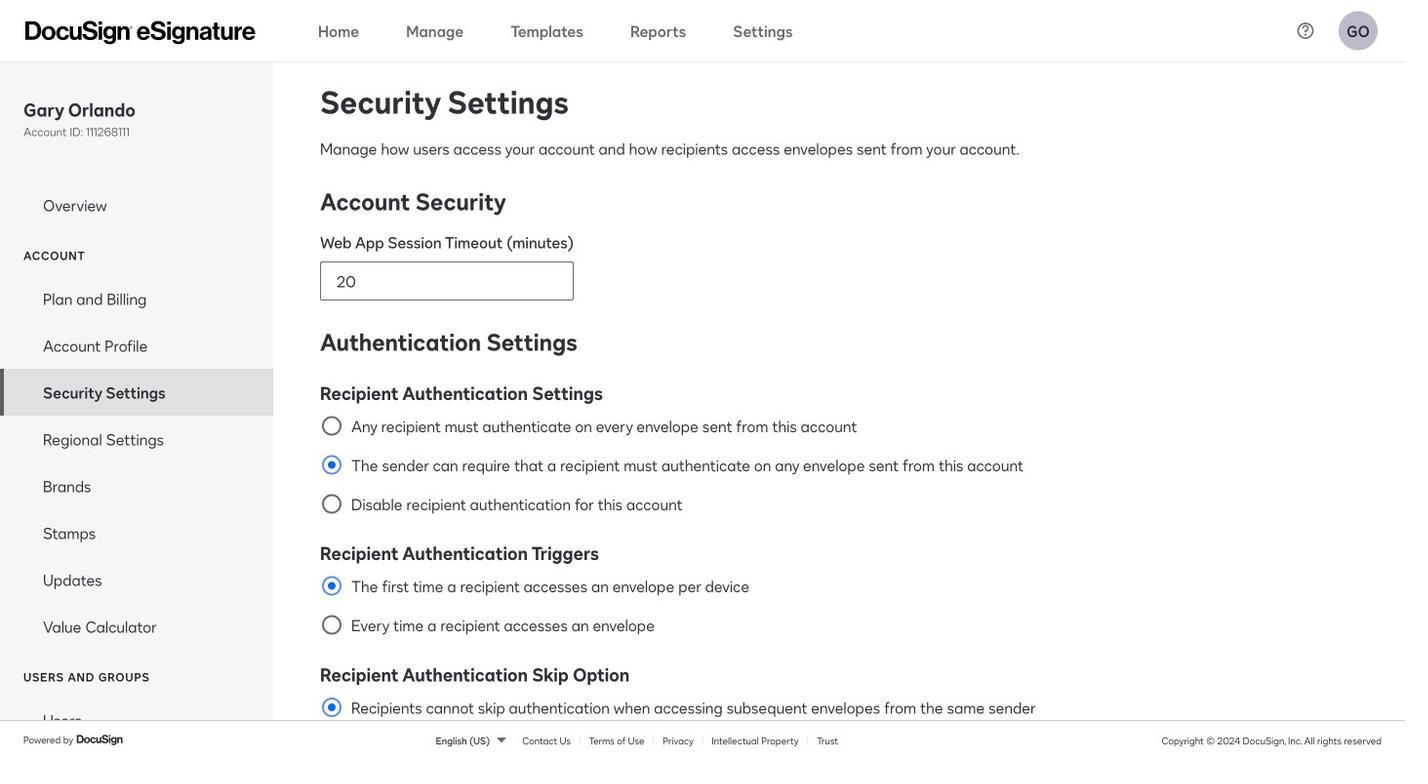 Task type: vqa. For each thing, say whether or not it's contained in the screenshot.
YOUR UPLOADED PROFILE IMAGE
no



Task type: locate. For each thing, give the bounding box(es) containing it.
0 vertical spatial option group
[[320, 539, 1359, 645]]

option group
[[320, 539, 1359, 645], [320, 661, 1359, 761]]

1 vertical spatial option group
[[320, 661, 1359, 761]]

account element
[[0, 275, 273, 650]]

2 option group from the top
[[320, 661, 1359, 761]]

None text field
[[321, 263, 573, 300]]



Task type: describe. For each thing, give the bounding box(es) containing it.
1 option group from the top
[[320, 539, 1359, 645]]

docusign admin image
[[25, 21, 256, 44]]

docusign image
[[76, 733, 125, 748]]



